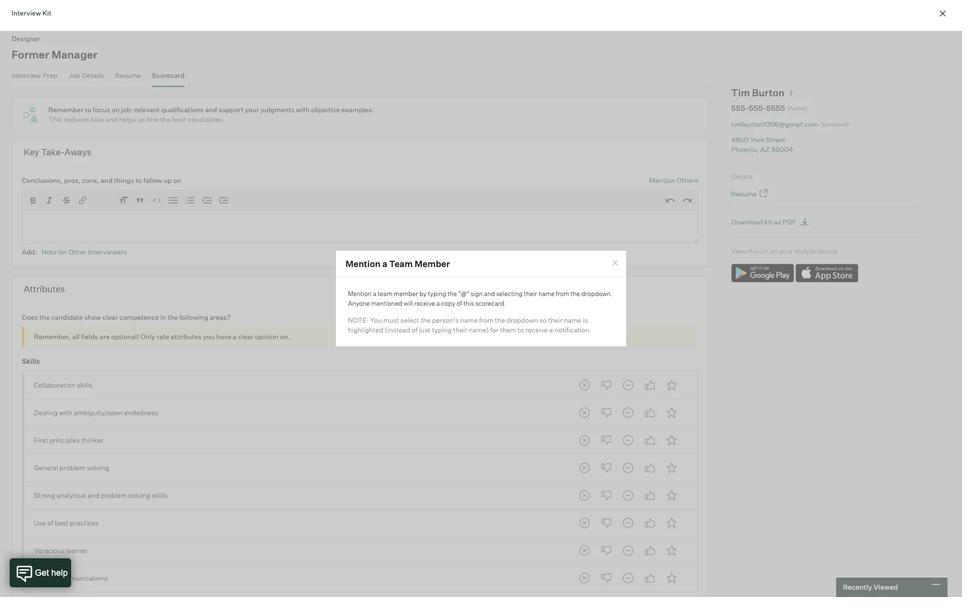 Task type: vqa. For each thing, say whether or not it's contained in the screenshot.
Jobs in dialog
no



Task type: locate. For each thing, give the bounding box(es) containing it.
interview left kit
[[12, 9, 41, 17]]

on right "up" at the top left
[[173, 176, 181, 184]]

definitely not image
[[575, 376, 594, 395], [575, 403, 594, 423], [575, 431, 594, 450], [575, 458, 594, 478], [575, 486, 594, 505], [575, 514, 594, 533], [575, 541, 594, 561], [575, 569, 594, 588]]

definitely not button for first principles thinker
[[575, 431, 594, 450]]

4 tab list from the top
[[575, 458, 682, 478]]

recently
[[843, 584, 873, 592]]

view
[[732, 247, 747, 255]]

1 horizontal spatial their
[[524, 290, 537, 298]]

mixed image
[[619, 403, 638, 423], [619, 431, 638, 450], [619, 541, 638, 561]]

interview down former
[[12, 71, 41, 79]]

mixed image for ambiguity/open
[[619, 403, 638, 423]]

the up them
[[495, 316, 505, 325]]

opinion
[[255, 333, 279, 341]]

1 definitely not button from the top
[[575, 376, 594, 395]]

2 mixed image from the top
[[619, 431, 638, 450]]

your
[[245, 106, 259, 114], [780, 247, 793, 255]]

0 vertical spatial mixed image
[[619, 403, 638, 423]]

burton
[[752, 86, 785, 99]]

yes button for verbal communications
[[640, 569, 660, 588]]

3 yes image from the top
[[640, 486, 660, 505]]

mention for mention others
[[650, 176, 676, 184]]

collaboration
[[34, 381, 75, 389]]

to inside the "note: you must select the person's name from the dropdown so their name is highlighted (instead of just typing their name) for them to receive a notification."
[[518, 326, 524, 334]]

receive down so
[[526, 326, 548, 334]]

clear right show
[[102, 313, 118, 321]]

strong yes button for collaboration skills
[[662, 376, 682, 395]]

name up so
[[539, 290, 555, 298]]

the right in
[[168, 313, 178, 321]]

note:
[[348, 316, 369, 325]]

7 yes button from the top
[[640, 541, 660, 561]]

this
[[748, 247, 760, 255], [464, 300, 474, 307]]

2 yes image from the top
[[640, 458, 660, 478]]

and right the analytical
[[88, 491, 99, 500]]

receive inside mention a team member by typing the "@" sign and selecting their name from the dropdown. anyone mentioned will receive a copy of this scorecard.
[[415, 300, 435, 307]]

4 mixed button from the top
[[619, 458, 638, 478]]

definitely not button
[[575, 376, 594, 395], [575, 403, 594, 423], [575, 431, 594, 450], [575, 458, 594, 478], [575, 486, 594, 505], [575, 514, 594, 533], [575, 541, 594, 561], [575, 569, 594, 588]]

problem right the analytical
[[101, 491, 127, 500]]

the right does
[[40, 313, 50, 321]]

1 no image from the top
[[597, 403, 616, 423]]

a left the team
[[373, 290, 377, 298]]

5 strong yes button from the top
[[662, 486, 682, 505]]

1 vertical spatial details
[[732, 172, 753, 181]]

6 yes button from the top
[[640, 514, 660, 533]]

0 vertical spatial this
[[748, 247, 760, 255]]

3 yes button from the top
[[640, 431, 660, 450]]

3 definitely not button from the top
[[575, 431, 594, 450]]

strong yes image for problem
[[662, 486, 682, 505]]

a inside the "note: you must select the person's name from the dropdown so their name is highlighted (instead of just typing their name) for them to receive a notification."
[[550, 326, 553, 334]]

5 no button from the top
[[597, 486, 616, 505]]

1 mixed button from the top
[[619, 376, 638, 395]]

4 yes button from the top
[[640, 458, 660, 478]]

1 horizontal spatial for
[[491, 326, 499, 334]]

manager
[[52, 48, 98, 61]]

yes image for voracious learner
[[640, 541, 660, 561]]

2 definitely not image from the top
[[575, 403, 594, 423]]

typing down person's
[[432, 326, 452, 334]]

and up scorecard.
[[484, 290, 495, 298]]

0 vertical spatial mention
[[650, 176, 676, 184]]

8 definitely not image from the top
[[575, 569, 594, 588]]

typing inside mention a team member by typing the "@" sign and selecting their name from the dropdown. anyone mentioned will receive a copy of this scorecard.
[[428, 290, 446, 298]]

yes image
[[640, 403, 660, 423], [640, 458, 660, 478], [640, 486, 660, 505], [640, 514, 660, 533]]

3 definitely not image from the top
[[575, 431, 594, 450]]

mention others link
[[650, 176, 699, 185]]

dealing with ambiguity/open endedness
[[34, 409, 158, 417]]

kit right the view
[[761, 247, 769, 255]]

kit left as
[[765, 218, 773, 226]]

interviewers
[[88, 248, 127, 256]]

no button for general problem solving
[[597, 458, 616, 478]]

for inside the "note: you must select the person's name from the dropdown so their name is highlighted (instead of just typing their name) for them to receive a notification."
[[491, 326, 499, 334]]

2 no image from the top
[[597, 486, 616, 505]]

0 vertical spatial typing
[[428, 290, 446, 298]]

from left dropdown.
[[556, 290, 570, 298]]

mention a team member
[[346, 258, 450, 269]]

best right 'use'
[[55, 519, 69, 527]]

1 horizontal spatial name
[[539, 290, 555, 298]]

3 strong yes image from the top
[[662, 514, 682, 533]]

details down phoenix,
[[732, 172, 753, 181]]

no image for endedness
[[597, 403, 616, 423]]

1 horizontal spatial on
[[173, 176, 181, 184]]

their right selecting
[[524, 290, 537, 298]]

1 vertical spatial with
[[59, 409, 72, 417]]

interview for interview kit
[[12, 9, 41, 17]]

1 horizontal spatial skills
[[152, 491, 168, 500]]

1 vertical spatial receive
[[526, 326, 548, 334]]

6 definitely not button from the top
[[575, 514, 594, 533]]

2 interview from the top
[[12, 71, 41, 79]]

4 strong yes button from the top
[[662, 458, 682, 478]]

3 mixed image from the top
[[619, 486, 638, 505]]

yes image for verbal communications
[[640, 569, 660, 588]]

2 strong yes image from the top
[[662, 486, 682, 505]]

2 vertical spatial on
[[770, 247, 778, 255]]

1 vertical spatial interview
[[12, 71, 41, 79]]

1 vertical spatial for
[[491, 326, 499, 334]]

1 horizontal spatial this
[[748, 247, 760, 255]]

1 mixed image from the top
[[619, 403, 638, 423]]

problem right the 'general'
[[60, 464, 86, 472]]

definitely not button for collaboration skills
[[575, 376, 594, 395]]

strong yes button for use of best practices
[[662, 514, 682, 533]]

0 vertical spatial strong yes image
[[662, 376, 682, 395]]

3 yes image from the top
[[640, 541, 660, 561]]

4 no image from the top
[[597, 541, 616, 561]]

pdf
[[783, 218, 797, 226]]

with left objective
[[296, 106, 310, 114]]

2 no button from the top
[[597, 403, 616, 423]]

1 horizontal spatial best
[[172, 115, 186, 123]]

yes image
[[640, 376, 660, 395], [640, 431, 660, 450], [640, 541, 660, 561], [640, 569, 660, 588]]

resume up download
[[732, 190, 757, 198]]

0 vertical spatial their
[[524, 290, 537, 298]]

rate
[[157, 333, 169, 341]]

0 horizontal spatial clear
[[102, 313, 118, 321]]

to down dropdown
[[518, 326, 524, 334]]

interview
[[12, 9, 41, 17], [12, 71, 41, 79]]

1 555- from the left
[[732, 103, 749, 113]]

details right the job
[[82, 71, 104, 79]]

yes button
[[640, 376, 660, 395], [640, 403, 660, 423], [640, 431, 660, 450], [640, 458, 660, 478], [640, 486, 660, 505], [640, 514, 660, 533], [640, 541, 660, 561], [640, 569, 660, 588]]

of down "@"
[[457, 300, 462, 307]]

4 no image from the top
[[597, 569, 616, 588]]

of left just
[[412, 326, 418, 334]]

4 definitely not button from the top
[[575, 458, 594, 478]]

0 horizontal spatial for
[[58, 248, 67, 256]]

tim burton 555-555-5555 (home)
[[732, 86, 808, 113]]

2 yes image from the top
[[640, 431, 660, 450]]

close image inside mention a team member dialog
[[612, 259, 619, 267]]

0 vertical spatial with
[[296, 106, 310, 114]]

mixed image for and
[[619, 486, 638, 505]]

1 interview from the top
[[12, 9, 41, 17]]

this down "@"
[[464, 300, 474, 307]]

definitely not image for dealing with ambiguity/open endedness
[[575, 403, 594, 423]]

(instead
[[385, 326, 410, 334]]

2 vertical spatial their
[[453, 326, 468, 334]]

0 vertical spatial your
[[245, 106, 259, 114]]

0 horizontal spatial from
[[479, 316, 494, 325]]

1 vertical spatial this
[[464, 300, 474, 307]]

3 strong yes image from the top
[[662, 458, 682, 478]]

0 horizontal spatial close image
[[612, 259, 619, 267]]

analytical
[[57, 491, 86, 500]]

0 vertical spatial from
[[556, 290, 570, 298]]

mixed button
[[619, 376, 638, 395], [619, 403, 638, 423], [619, 431, 638, 450], [619, 458, 638, 478], [619, 486, 638, 505], [619, 514, 638, 533], [619, 541, 638, 561], [619, 569, 638, 588]]

close image
[[937, 8, 949, 19], [612, 259, 619, 267]]

tab list for strong analytical and problem solving skills
[[575, 486, 682, 505]]

receive down by at top left
[[415, 300, 435, 307]]

best down 'qualifications'
[[172, 115, 186, 123]]

tab list for collaboration skills
[[575, 376, 682, 395]]

6 tab list from the top
[[575, 514, 682, 533]]

2 definitely not button from the top
[[575, 403, 594, 423]]

us
[[138, 115, 145, 123]]

no button for first principles thinker
[[597, 431, 616, 450]]

definitely not image for general problem solving
[[575, 458, 594, 478]]

strong yes image for endedness
[[662, 403, 682, 423]]

7 tab list from the top
[[575, 541, 682, 561]]

mixed image for best
[[619, 514, 638, 533]]

0 vertical spatial interview
[[12, 9, 41, 17]]

remember,
[[34, 333, 71, 341]]

strong yes image for solving
[[662, 458, 682, 478]]

mention left others on the top right
[[650, 176, 676, 184]]

name inside mention a team member by typing the "@" sign and selecting their name from the dropdown. anyone mentioned will receive a copy of this scorecard.
[[539, 290, 555, 298]]

the right the hire
[[160, 115, 171, 123]]

1 vertical spatial of
[[412, 326, 418, 334]]

1 horizontal spatial from
[[556, 290, 570, 298]]

1 tab list from the top
[[575, 376, 682, 395]]

1 vertical spatial mixed image
[[619, 431, 638, 450]]

remember to focus on job-relevant qualifications and support your judgments with objective examples. this reduces bias and helps us hire the best candidates.
[[48, 106, 374, 123]]

2 horizontal spatial name
[[564, 316, 582, 325]]

their right so
[[549, 316, 563, 325]]

1 horizontal spatial close image
[[937, 8, 949, 19]]

select
[[401, 316, 419, 325]]

skills
[[77, 381, 92, 389], [152, 491, 168, 500]]

3 no image from the top
[[597, 514, 616, 533]]

only
[[141, 333, 155, 341]]

interview kit
[[12, 9, 52, 17]]

0 vertical spatial details
[[82, 71, 104, 79]]

mention up the team
[[346, 258, 381, 269]]

strong yes button for verbal communications
[[662, 569, 682, 588]]

interview prep link
[[12, 71, 57, 85]]

their
[[524, 290, 537, 298], [549, 316, 563, 325], [453, 326, 468, 334]]

mixed image
[[619, 376, 638, 395], [619, 458, 638, 478], [619, 486, 638, 505], [619, 514, 638, 533], [619, 569, 638, 588]]

2 vertical spatial of
[[48, 519, 53, 527]]

a
[[382, 258, 387, 269], [373, 290, 377, 298], [437, 300, 440, 307], [550, 326, 553, 334], [233, 333, 237, 341]]

2 horizontal spatial their
[[549, 316, 563, 325]]

8 mixed button from the top
[[619, 569, 638, 588]]

on down download kit as pdf link
[[770, 247, 778, 255]]

resume link up job-
[[115, 71, 141, 85]]

0 horizontal spatial name
[[460, 316, 478, 325]]

definitely not button for dealing with ambiguity/open endedness
[[575, 403, 594, 423]]

1 horizontal spatial your
[[780, 247, 793, 255]]

85004
[[772, 145, 794, 153]]

for right note
[[58, 248, 67, 256]]

3 tab list from the top
[[575, 431, 682, 450]]

1 horizontal spatial receive
[[526, 326, 548, 334]]

to left follow
[[136, 176, 142, 184]]

tab list for use of best practices
[[575, 514, 682, 533]]

1 horizontal spatial resume
[[732, 190, 757, 198]]

mention inside mention a team member by typing the "@" sign and selecting their name from the dropdown. anyone mentioned will receive a copy of this scorecard.
[[348, 290, 372, 298]]

0 horizontal spatial solving
[[87, 464, 109, 472]]

from inside the "note: you must select the person's name from the dropdown so their name is highlighted (instead of just typing their name) for them to receive a notification."
[[479, 316, 494, 325]]

yes image for collaboration skills
[[640, 376, 660, 395]]

your left 'mobile'
[[780, 247, 793, 255]]

key take-aways
[[24, 147, 91, 157]]

1 vertical spatial on
[[173, 176, 181, 184]]

1 vertical spatial their
[[549, 316, 563, 325]]

7 no button from the top
[[597, 541, 616, 561]]

and down focus
[[106, 115, 118, 123]]

2 strong yes button from the top
[[662, 403, 682, 423]]

1 horizontal spatial to
[[136, 176, 142, 184]]

5 tab list from the top
[[575, 486, 682, 505]]

mixed image for thinker
[[619, 431, 638, 450]]

typing right by at top left
[[428, 290, 446, 298]]

areas?
[[210, 313, 231, 321]]

no image
[[597, 403, 616, 423], [597, 486, 616, 505], [597, 514, 616, 533], [597, 569, 616, 588]]

7 definitely not image from the top
[[575, 541, 594, 561]]

2 no image from the top
[[597, 431, 616, 450]]

you
[[203, 333, 215, 341]]

5 yes button from the top
[[640, 486, 660, 505]]

mention up anyone
[[348, 290, 372, 298]]

4 strong yes image from the top
[[662, 541, 682, 561]]

8 definitely not button from the top
[[575, 569, 594, 588]]

0 horizontal spatial their
[[453, 326, 468, 334]]

definitely not button for strong analytical and problem solving skills
[[575, 486, 594, 505]]

1 yes image from the top
[[640, 376, 660, 395]]

2 mixed button from the top
[[619, 403, 638, 423]]

a left the notification.
[[550, 326, 553, 334]]

1 vertical spatial solving
[[128, 491, 151, 500]]

1 vertical spatial problem
[[101, 491, 127, 500]]

1 vertical spatial from
[[479, 316, 494, 325]]

0 horizontal spatial resume
[[115, 71, 141, 79]]

1 vertical spatial kit
[[761, 247, 769, 255]]

6 strong yes button from the top
[[662, 514, 682, 533]]

focus
[[93, 106, 110, 114]]

1 strong yes image from the top
[[662, 403, 682, 423]]

first principles thinker
[[34, 436, 103, 445]]

helps
[[119, 115, 136, 123]]

1 strong yes button from the top
[[662, 376, 682, 395]]

0 vertical spatial clear
[[102, 313, 118, 321]]

4 mixed image from the top
[[619, 514, 638, 533]]

name up the notification.
[[564, 316, 582, 325]]

4 yes image from the top
[[640, 514, 660, 533]]

your inside remember to focus on job-relevant qualifications and support your judgments with objective examples. this reduces bias and helps us hire the best candidates.
[[245, 106, 259, 114]]

1 definitely not image from the top
[[575, 376, 594, 395]]

communications
[[55, 574, 108, 583]]

2 horizontal spatial on
[[770, 247, 778, 255]]

the left dropdown.
[[571, 290, 580, 298]]

0 vertical spatial on
[[112, 106, 120, 114]]

reduces
[[64, 115, 89, 123]]

no button for use of best practices
[[597, 514, 616, 533]]

mention inside "mention others" link
[[650, 176, 676, 184]]

from up name)
[[479, 316, 494, 325]]

have
[[216, 333, 231, 341]]

0 vertical spatial resume link
[[115, 71, 141, 85]]

definitely not image for verbal communications
[[575, 569, 594, 588]]

tab list for verbal communications
[[575, 569, 682, 588]]

2 horizontal spatial of
[[457, 300, 462, 307]]

0 horizontal spatial problem
[[60, 464, 86, 472]]

yes image for practices
[[640, 514, 660, 533]]

resume up job-
[[115, 71, 141, 79]]

4 definitely not image from the top
[[575, 458, 594, 478]]

1 vertical spatial close image
[[612, 259, 619, 267]]

bias
[[91, 115, 104, 123]]

None text field
[[22, 210, 699, 244]]

their down person's
[[453, 326, 468, 334]]

definitely not button for verbal communications
[[575, 569, 594, 588]]

tab list
[[575, 376, 682, 395], [575, 403, 682, 423], [575, 431, 682, 450], [575, 458, 682, 478], [575, 486, 682, 505], [575, 514, 682, 533], [575, 541, 682, 561], [575, 569, 682, 588]]

4 yes image from the top
[[640, 569, 660, 588]]

by
[[420, 290, 427, 298]]

1 vertical spatial strong yes image
[[662, 431, 682, 450]]

2 mixed image from the top
[[619, 458, 638, 478]]

yes button for use of best practices
[[640, 514, 660, 533]]

strong yes button for first principles thinker
[[662, 431, 682, 450]]

this inside mention a team member by typing the "@" sign and selecting their name from the dropdown. anyone mentioned will receive a copy of this scorecard.
[[464, 300, 474, 307]]

7 strong yes button from the top
[[662, 541, 682, 561]]

0 vertical spatial close image
[[937, 8, 949, 19]]

key
[[24, 147, 39, 157]]

0 horizontal spatial your
[[245, 106, 259, 114]]

resume link up download
[[732, 189, 770, 199]]

of right 'use'
[[48, 519, 53, 527]]

no button for verbal communications
[[597, 569, 616, 588]]

1 no button from the top
[[597, 376, 616, 395]]

1 horizontal spatial clear
[[238, 333, 254, 341]]

6 definitely not image from the top
[[575, 514, 594, 533]]

5 mixed button from the top
[[619, 486, 638, 505]]

on for remember
[[112, 106, 120, 114]]

competence
[[120, 313, 159, 321]]

0 vertical spatial best
[[172, 115, 186, 123]]

1 vertical spatial best
[[55, 519, 69, 527]]

yes button for collaboration skills
[[640, 376, 660, 395]]

0 horizontal spatial best
[[55, 519, 69, 527]]

timburton1006@gmail.com
[[732, 120, 819, 128]]

definitely not button for general problem solving
[[575, 458, 594, 478]]

8 strong yes button from the top
[[662, 569, 682, 588]]

7 definitely not button from the top
[[575, 541, 594, 561]]

name
[[539, 290, 555, 298], [460, 316, 478, 325], [564, 316, 582, 325]]

1 vertical spatial to
[[136, 176, 142, 184]]

0 vertical spatial skills
[[77, 381, 92, 389]]

conclusions, pros, cons, and things to follow up on
[[22, 176, 181, 184]]

2 tab list from the top
[[575, 403, 682, 423]]

dropdown
[[507, 316, 538, 325]]

3 no button from the top
[[597, 431, 616, 450]]

no image for general problem solving
[[597, 458, 616, 478]]

no image
[[597, 376, 616, 395], [597, 431, 616, 450], [597, 458, 616, 478], [597, 541, 616, 561]]

0 horizontal spatial resume link
[[115, 71, 141, 85]]

clear left opinion
[[238, 333, 254, 341]]

555- down tim
[[732, 103, 749, 113]]

7 mixed button from the top
[[619, 541, 638, 561]]

0 horizontal spatial receive
[[415, 300, 435, 307]]

interview prep
[[12, 71, 57, 79]]

strong yes image
[[662, 403, 682, 423], [662, 486, 682, 505], [662, 514, 682, 533], [662, 541, 682, 561], [662, 569, 682, 588]]

2 yes button from the top
[[640, 403, 660, 423]]

add:
[[22, 248, 37, 256]]

6 mixed button from the top
[[619, 514, 638, 533]]

0 vertical spatial to
[[85, 106, 91, 114]]

the inside remember to focus on job-relevant qualifications and support your judgments with objective examples. this reduces bias and helps us hire the best candidates.
[[160, 115, 171, 123]]

1 horizontal spatial with
[[296, 106, 310, 114]]

details
[[82, 71, 104, 79], [732, 172, 753, 181]]

for left them
[[491, 326, 499, 334]]

2 horizontal spatial to
[[518, 326, 524, 334]]

3 strong yes button from the top
[[662, 431, 682, 450]]

fields
[[81, 333, 98, 341]]

on inside remember to focus on job-relevant qualifications and support your judgments with objective examples. this reduces bias and helps us hire the best candidates.
[[112, 106, 120, 114]]

2 vertical spatial strong yes image
[[662, 458, 682, 478]]

3 mixed button from the top
[[619, 431, 638, 450]]

1 vertical spatial mention
[[346, 258, 381, 269]]

optional!
[[111, 333, 139, 341]]

the up just
[[421, 316, 431, 325]]

their inside mention a team member by typing the "@" sign and selecting their name from the dropdown. anyone mentioned will receive a copy of this scorecard.
[[524, 290, 537, 298]]

strong yes image
[[662, 376, 682, 395], [662, 431, 682, 450], [662, 458, 682, 478]]

1 horizontal spatial solving
[[128, 491, 151, 500]]

0 vertical spatial solving
[[87, 464, 109, 472]]

for
[[58, 248, 67, 256], [491, 326, 499, 334]]

0 vertical spatial receive
[[415, 300, 435, 307]]

their for so
[[549, 316, 563, 325]]

0 horizontal spatial of
[[48, 519, 53, 527]]

8 yes button from the top
[[640, 569, 660, 588]]

on left job-
[[112, 106, 120, 114]]

5 definitely not button from the top
[[575, 486, 594, 505]]

relevant
[[134, 106, 160, 114]]

6 no button from the top
[[597, 514, 616, 533]]

note
[[41, 248, 57, 256]]

typing
[[428, 290, 446, 298], [432, 326, 452, 334]]

1 yes image from the top
[[640, 403, 660, 423]]

0 horizontal spatial this
[[464, 300, 474, 307]]

555- down the tim burton link
[[749, 103, 767, 113]]

2 strong yes image from the top
[[662, 431, 682, 450]]

1 horizontal spatial resume link
[[732, 189, 770, 199]]

1 yes button from the top
[[640, 376, 660, 395]]

name up name)
[[460, 316, 478, 325]]

and right cons,
[[101, 176, 113, 184]]

4 no button from the top
[[597, 458, 616, 478]]

0 vertical spatial problem
[[60, 464, 86, 472]]

"@"
[[459, 290, 469, 298]]

resume
[[115, 71, 141, 79], [732, 190, 757, 198]]

this right the view
[[748, 247, 760, 255]]

5 definitely not image from the top
[[575, 486, 594, 505]]

to left focus
[[85, 106, 91, 114]]

remember
[[48, 106, 83, 114]]

1 vertical spatial typing
[[432, 326, 452, 334]]

0 horizontal spatial on
[[112, 106, 120, 114]]

8 tab list from the top
[[575, 569, 682, 588]]

0 vertical spatial of
[[457, 300, 462, 307]]

2 vertical spatial mention
[[348, 290, 372, 298]]

2 vertical spatial mixed image
[[619, 541, 638, 561]]

0 horizontal spatial to
[[85, 106, 91, 114]]

1 vertical spatial resume link
[[732, 189, 770, 199]]

your right support
[[245, 106, 259, 114]]

no image for voracious learner
[[597, 541, 616, 561]]

no button for collaboration skills
[[597, 376, 616, 395]]

must
[[384, 316, 399, 325]]

1 horizontal spatial of
[[412, 326, 418, 334]]

1 no image from the top
[[597, 376, 616, 395]]

8 no button from the top
[[597, 569, 616, 588]]

first
[[34, 436, 48, 445]]

3 no image from the top
[[597, 458, 616, 478]]

strong yes button
[[662, 376, 682, 395], [662, 403, 682, 423], [662, 431, 682, 450], [662, 458, 682, 478], [662, 486, 682, 505], [662, 514, 682, 533], [662, 541, 682, 561], [662, 569, 682, 588]]

with right 'dealing'
[[59, 409, 72, 417]]



Task type: describe. For each thing, give the bounding box(es) containing it.
following
[[180, 313, 208, 321]]

of inside the "note: you must select the person's name from the dropdown so their name is highlighted (instead of just typing their name) for them to receive a notification."
[[412, 326, 418, 334]]

1 strong yes image from the top
[[662, 376, 682, 395]]

their for selecting
[[524, 290, 537, 298]]

1 vertical spatial skills
[[152, 491, 168, 500]]

a right have
[[233, 333, 237, 341]]

mention a team member by typing the "@" sign and selecting their name from the dropdown. anyone mentioned will receive a copy of this scorecard.
[[348, 290, 613, 307]]

az
[[761, 145, 770, 153]]

objective
[[311, 106, 340, 114]]

remember, all fields are optional! only rate attributes you have a clear opinion on.
[[34, 333, 290, 341]]

3 mixed image from the top
[[619, 541, 638, 561]]

follow
[[143, 176, 162, 184]]

on.
[[280, 333, 290, 341]]

sign
[[471, 290, 483, 298]]

skills
[[22, 357, 40, 366]]

no image for collaboration skills
[[597, 376, 616, 395]]

definitely not image for strong analytical and problem solving skills
[[575, 486, 594, 505]]

0 horizontal spatial with
[[59, 409, 72, 417]]

mobile
[[795, 247, 816, 255]]

definitely not button for voracious learner
[[575, 541, 594, 561]]

download kit as pdf link
[[732, 216, 813, 228]]

4950 york street phoenix, az 85004
[[732, 136, 794, 153]]

candidates.
[[188, 115, 225, 123]]

mixed button for voracious learner
[[619, 541, 638, 561]]

examples.
[[342, 106, 374, 114]]

strong yes image for thinker
[[662, 431, 682, 450]]

strong yes button for strong analytical and problem solving skills
[[662, 486, 682, 505]]

mixed button for general problem solving
[[619, 458, 638, 478]]

definitely not image for use of best practices
[[575, 514, 594, 533]]

mixed button for verbal communications
[[619, 569, 638, 588]]

strong yes button for dealing with ambiguity/open endedness
[[662, 403, 682, 423]]

strong
[[34, 491, 55, 500]]

to inside remember to focus on job-relevant qualifications and support your judgments with objective examples. this reduces bias and helps us hire the best candidates.
[[85, 106, 91, 114]]

5 mixed image from the top
[[619, 569, 638, 588]]

definitely not button for use of best practices
[[575, 514, 594, 533]]

no image for first principles thinker
[[597, 431, 616, 450]]

yes image for endedness
[[640, 403, 660, 423]]

interview for interview prep
[[12, 71, 41, 79]]

a left "copy"
[[437, 300, 440, 307]]

name for and
[[539, 290, 555, 298]]

tim
[[732, 86, 750, 99]]

voracious
[[34, 547, 65, 555]]

strong analytical and problem solving skills
[[34, 491, 168, 500]]

definitely not image for first principles thinker
[[575, 431, 594, 450]]

former
[[12, 48, 49, 61]]

mixed button for use of best practices
[[619, 514, 638, 533]]

will
[[404, 300, 413, 307]]

0 horizontal spatial skills
[[77, 381, 92, 389]]

aways
[[65, 147, 91, 157]]

selecting
[[497, 290, 523, 298]]

device
[[817, 247, 838, 255]]

use of best practices
[[34, 519, 99, 527]]

anyone
[[348, 300, 370, 307]]

tab list for general problem solving
[[575, 458, 682, 478]]

as
[[774, 218, 782, 226]]

tab list for dealing with ambiguity/open endedness
[[575, 403, 682, 423]]

yes button for strong analytical and problem solving skills
[[640, 486, 660, 505]]

you
[[370, 316, 382, 325]]

1 vertical spatial resume
[[732, 190, 757, 198]]

on for view
[[770, 247, 778, 255]]

this
[[48, 115, 62, 123]]

no image for problem
[[597, 486, 616, 505]]

yes button for dealing with ambiguity/open endedness
[[640, 403, 660, 423]]

candidate
[[51, 313, 83, 321]]

yes image for problem
[[640, 486, 660, 505]]

job
[[68, 71, 80, 79]]

with inside remember to focus on job-relevant qualifications and support your judgments with objective examples. this reduces bias and helps us hire the best candidates.
[[296, 106, 310, 114]]

strong yes button for voracious learner
[[662, 541, 682, 561]]

york
[[750, 136, 765, 144]]

of inside mention a team member by typing the "@" sign and selecting their name from the dropdown. anyone mentioned will receive a copy of this scorecard.
[[457, 300, 462, 307]]

yes button for voracious learner
[[640, 541, 660, 561]]

definitely not image for collaboration skills
[[575, 376, 594, 395]]

5 strong yes image from the top
[[662, 569, 682, 588]]

just
[[419, 326, 431, 334]]

1 vertical spatial your
[[780, 247, 793, 255]]

them
[[500, 326, 517, 334]]

tab list for first principles thinker
[[575, 431, 682, 450]]

recently viewed
[[843, 584, 898, 592]]

name for dropdown
[[564, 316, 582, 325]]

hire
[[147, 115, 159, 123]]

timburton1006@gmail.com link
[[732, 119, 819, 129]]

attributes
[[171, 333, 202, 341]]

mention for mention a team member
[[346, 258, 381, 269]]

0 vertical spatial kit
[[765, 218, 773, 226]]

job-
[[121, 106, 134, 114]]

no image for practices
[[597, 514, 616, 533]]

mixed button for dealing with ambiguity/open endedness
[[619, 403, 638, 423]]

mention a team member dialog
[[336, 250, 627, 347]]

street
[[766, 136, 786, 144]]

strong yes button for general problem solving
[[662, 458, 682, 478]]

receive inside the "note: you must select the person's name from the dropdown so their name is highlighted (instead of just typing their name) for them to receive a notification."
[[526, 326, 548, 334]]

verbal
[[34, 574, 54, 583]]

mentioned
[[371, 300, 402, 307]]

tab list for voracious learner
[[575, 541, 682, 561]]

viewed
[[874, 584, 898, 592]]

copy
[[441, 300, 455, 307]]

strong yes image for practices
[[662, 514, 682, 533]]

and inside mention a team member by typing the "@" sign and selecting their name from the dropdown. anyone mentioned will receive a copy of this scorecard.
[[484, 290, 495, 298]]

conclusions,
[[22, 176, 63, 184]]

2 555- from the left
[[749, 103, 767, 113]]

take-
[[41, 147, 65, 157]]

a left team
[[382, 258, 387, 269]]

mixed button for strong analytical and problem solving skills
[[619, 486, 638, 505]]

cons,
[[82, 176, 99, 184]]

(personal)
[[821, 120, 849, 128]]

qualifications
[[161, 106, 204, 114]]

0 horizontal spatial details
[[82, 71, 104, 79]]

all
[[72, 333, 80, 341]]

so
[[540, 316, 547, 325]]

dealing
[[34, 409, 58, 417]]

0 vertical spatial resume
[[115, 71, 141, 79]]

general
[[34, 464, 58, 472]]

team
[[378, 290, 393, 298]]

yes button for general problem solving
[[640, 458, 660, 478]]

1 vertical spatial clear
[[238, 333, 254, 341]]

mention for mention a team member by typing the "@" sign and selecting their name from the dropdown. anyone mentioned will receive a copy of this scorecard.
[[348, 290, 372, 298]]

1 horizontal spatial details
[[732, 172, 753, 181]]

job details link
[[68, 71, 104, 85]]

are
[[100, 333, 110, 341]]

team
[[389, 258, 413, 269]]

4950
[[732, 136, 749, 144]]

mixed button for collaboration skills
[[619, 376, 638, 395]]

0 vertical spatial for
[[58, 248, 67, 256]]

no button for voracious learner
[[597, 541, 616, 561]]

learner
[[66, 547, 88, 555]]

no button for strong analytical and problem solving skills
[[597, 486, 616, 505]]

show
[[84, 313, 101, 321]]

yes button for first principles thinker
[[640, 431, 660, 450]]

is
[[583, 316, 588, 325]]

general problem solving
[[34, 464, 109, 472]]

the up "copy"
[[448, 290, 457, 298]]

note: you must select the person's name from the dropdown so their name is highlighted (instead of just typing their name) for them to receive a notification.
[[348, 316, 592, 334]]

does
[[22, 313, 38, 321]]

support
[[219, 106, 244, 114]]

pros,
[[64, 176, 80, 184]]

use
[[34, 519, 46, 527]]

from inside mention a team member by typing the "@" sign and selecting their name from the dropdown. anyone mentioned will receive a copy of this scorecard.
[[556, 290, 570, 298]]

tim burton link
[[732, 86, 794, 99]]

typing inside the "note: you must select the person's name from the dropdown so their name is highlighted (instead of just typing their name) for them to receive a notification."
[[432, 326, 452, 334]]

verbal communications
[[34, 574, 108, 583]]

scorecard
[[152, 71, 185, 79]]

endedness
[[124, 409, 158, 417]]

1 horizontal spatial problem
[[101, 491, 127, 500]]

prep
[[42, 71, 57, 79]]

kit
[[42, 9, 52, 17]]

1 mixed image from the top
[[619, 376, 638, 395]]

definitely not image for voracious learner
[[575, 541, 594, 561]]

judgments
[[261, 106, 295, 114]]

timburton1006@gmail.com (personal)
[[732, 120, 849, 128]]

and up candidates.
[[205, 106, 217, 114]]

yes image for first principles thinker
[[640, 431, 660, 450]]

no button for dealing with ambiguity/open endedness
[[597, 403, 616, 423]]

voracious learner
[[34, 547, 88, 555]]

mixed button for first principles thinker
[[619, 431, 638, 450]]

mixed image for solving
[[619, 458, 638, 478]]

best inside remember to focus on job-relevant qualifications and support your judgments with objective examples. this reduces bias and helps us hire the best candidates.
[[172, 115, 186, 123]]

scorecard.
[[476, 300, 506, 307]]



